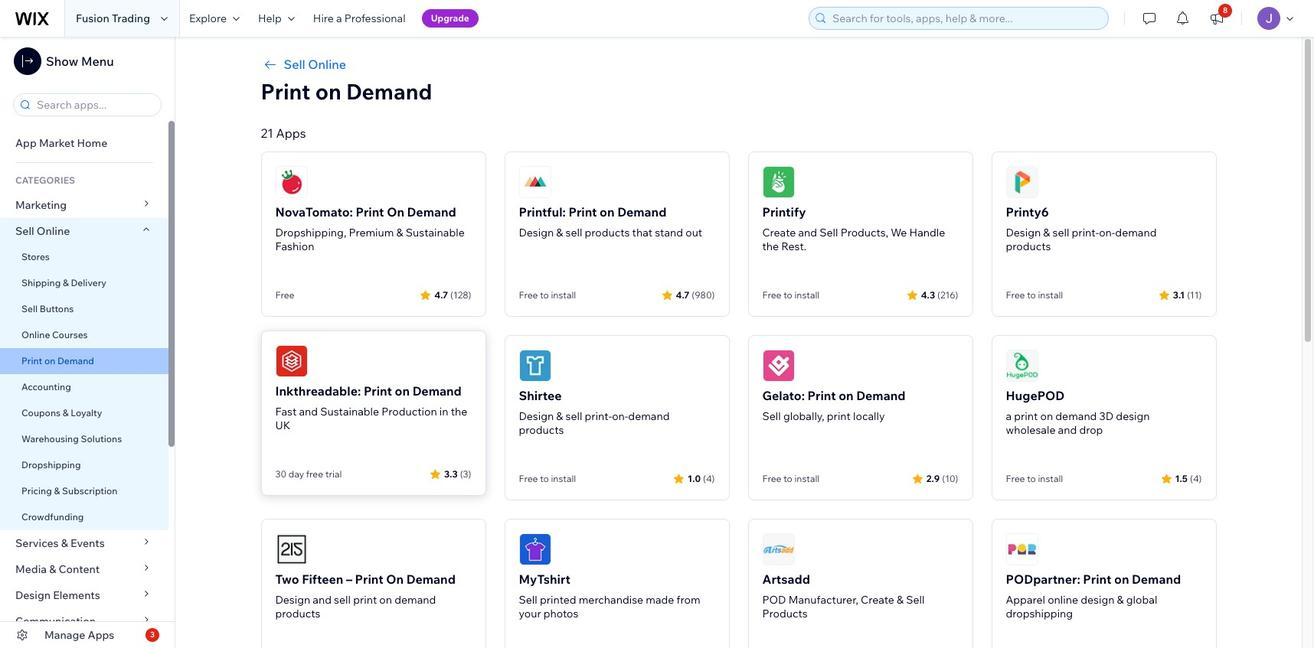 Task type: locate. For each thing, give the bounding box(es) containing it.
products,
[[841, 226, 889, 240]]

and right fast at the left bottom of the page
[[299, 405, 318, 419]]

products inside two fifteen – print on demand design and sell print on demand products
[[275, 608, 321, 621]]

mytshirt
[[519, 572, 571, 588]]

0 vertical spatial sustainable
[[406, 226, 465, 240]]

create down printify
[[763, 226, 796, 240]]

and down fifteen
[[313, 594, 332, 608]]

install down wholesale
[[1038, 474, 1064, 485]]

design down two
[[275, 594, 310, 608]]

show menu
[[46, 54, 114, 69]]

demand inside two fifteen – print on demand design and sell print on demand products
[[395, 594, 436, 608]]

hugepod logo image
[[1006, 350, 1039, 382]]

a for hire
[[336, 11, 342, 25]]

products for shirtee
[[519, 424, 564, 437]]

on- inside shirtee design & sell print-on-demand products
[[612, 410, 629, 424]]

on- inside printy6 design & sell print-on-demand products
[[1100, 226, 1116, 240]]

demand inside gelato: print on demand sell globally, print locally
[[857, 388, 906, 404]]

the inside inkthreadable: print on demand fast and sustainable production in the uk
[[451, 405, 468, 419]]

apps inside the sidebar element
[[88, 629, 114, 643]]

hire a professional link
[[304, 0, 415, 37]]

to for printful:
[[540, 290, 549, 301]]

install down shirtee design & sell print-on-demand products
[[551, 474, 576, 485]]

free to install down wholesale
[[1006, 474, 1064, 485]]

professional
[[345, 11, 406, 25]]

pricing & subscription
[[21, 486, 118, 497]]

1 vertical spatial on-
[[612, 410, 629, 424]]

sell inside printy6 design & sell print-on-demand products
[[1053, 226, 1070, 240]]

0 vertical spatial apps
[[276, 126, 306, 141]]

4.7 for printful: print on demand
[[676, 289, 690, 301]]

the right in
[[451, 405, 468, 419]]

0 vertical spatial sell online link
[[261, 55, 1217, 74]]

dropshipping
[[1006, 608, 1074, 621]]

0 horizontal spatial (4)
[[703, 473, 715, 485]]

0 horizontal spatial a
[[336, 11, 342, 25]]

the
[[763, 240, 779, 254], [451, 405, 468, 419]]

home
[[77, 136, 107, 150]]

products inside 'printful: print on demand design & sell products that stand out'
[[585, 226, 630, 240]]

free for shirtee
[[519, 474, 538, 485]]

day
[[289, 469, 304, 480]]

print right printful:
[[569, 205, 597, 220]]

0 horizontal spatial the
[[451, 405, 468, 419]]

print- inside printy6 design & sell print-on-demand products
[[1072, 226, 1100, 240]]

print up globally,
[[808, 388, 836, 404]]

1 horizontal spatial sell online
[[284, 57, 346, 72]]

warehousing
[[21, 434, 79, 445]]

sell inside shirtee design & sell print-on-demand products
[[566, 410, 583, 424]]

printful: print on demand design & sell products that stand out
[[519, 205, 703, 240]]

1 vertical spatial print on demand
[[21, 356, 94, 367]]

and down printify
[[799, 226, 818, 240]]

print inside gelato: print on demand sell globally, print locally
[[808, 388, 836, 404]]

accounting link
[[0, 375, 169, 401]]

1 horizontal spatial print
[[827, 410, 851, 424]]

print on demand down the online courses
[[21, 356, 94, 367]]

sell online link
[[261, 55, 1217, 74], [0, 218, 169, 244]]

install
[[551, 290, 576, 301], [795, 290, 820, 301], [1038, 290, 1064, 301], [551, 474, 576, 485], [795, 474, 820, 485], [1038, 474, 1064, 485]]

0 horizontal spatial sell online link
[[0, 218, 169, 244]]

free to install down rest.
[[763, 290, 820, 301]]

and
[[799, 226, 818, 240], [299, 405, 318, 419], [1059, 424, 1077, 437], [313, 594, 332, 608]]

install for hugepod
[[1038, 474, 1064, 485]]

on
[[315, 78, 342, 105], [600, 205, 615, 220], [44, 356, 55, 367], [395, 384, 410, 399], [839, 388, 854, 404], [1041, 410, 1054, 424], [1115, 572, 1130, 588], [380, 594, 392, 608]]

free right 1.0 (4)
[[763, 474, 782, 485]]

apps right manage
[[88, 629, 114, 643]]

online down hire
[[308, 57, 346, 72]]

the left rest.
[[763, 240, 779, 254]]

dropshipping link
[[0, 453, 169, 479]]

print up accounting
[[21, 356, 42, 367]]

print inside the sidebar element
[[21, 356, 42, 367]]

sustainable right premium at the top left of the page
[[406, 226, 465, 240]]

sell online down hire
[[284, 57, 346, 72]]

on inside novatomato: print on demand dropshipping, premium &  sustainable fashion
[[387, 205, 405, 220]]

4.3
[[922, 289, 936, 301]]

print up production
[[364, 384, 392, 399]]

products
[[585, 226, 630, 240], [1006, 240, 1052, 254], [519, 424, 564, 437], [275, 608, 321, 621]]

1.0
[[688, 473, 701, 485]]

podpartner:
[[1006, 572, 1081, 588]]

help button
[[249, 0, 304, 37]]

install up shirtee logo
[[551, 290, 576, 301]]

0 horizontal spatial sustainable
[[320, 405, 379, 419]]

print up premium at the top left of the page
[[356, 205, 384, 220]]

drop
[[1080, 424, 1104, 437]]

products down two
[[275, 608, 321, 621]]

1 vertical spatial sell online
[[15, 224, 70, 238]]

1 (4) from the left
[[703, 473, 715, 485]]

create inside artsadd pod manufacturer, create & sell products
[[861, 594, 895, 608]]

sell buttons
[[21, 303, 74, 315]]

free right (3) at the bottom of page
[[519, 474, 538, 485]]

demand inside hugepod a print on demand 3d design wholesale and drop
[[1056, 410, 1098, 424]]

media
[[15, 563, 47, 577]]

1.5
[[1176, 473, 1188, 485]]

market
[[39, 136, 75, 150]]

design down printy6
[[1006, 226, 1041, 240]]

free right (216)
[[1006, 290, 1026, 301]]

demand inside the sidebar element
[[57, 356, 94, 367]]

sell inside printify create and sell products, we handle the rest.
[[820, 226, 839, 240]]

fusion trading
[[76, 11, 150, 25]]

30 day free trial
[[275, 469, 342, 480]]

in
[[440, 405, 449, 419]]

design inside printy6 design & sell print-on-demand products
[[1006, 226, 1041, 240]]

two fifteen – print on demand design and sell print on demand products
[[275, 572, 456, 621]]

a down hugepod
[[1006, 410, 1012, 424]]

(4)
[[703, 473, 715, 485], [1191, 473, 1203, 485]]

to up shirtee logo
[[540, 290, 549, 301]]

explore
[[189, 11, 227, 25]]

a inside hugepod a print on demand 3d design wholesale and drop
[[1006, 410, 1012, 424]]

design
[[1117, 410, 1151, 424], [1081, 594, 1115, 608]]

inkthreadable: print on demand fast and sustainable production in the uk
[[275, 384, 468, 433]]

4.7 left (128)
[[435, 289, 448, 301]]

on- for shirtee
[[612, 410, 629, 424]]

to for printy6
[[1028, 290, 1036, 301]]

print- inside shirtee design & sell print-on-demand products
[[585, 410, 612, 424]]

print on demand inside the sidebar element
[[21, 356, 94, 367]]

free to install
[[519, 290, 576, 301], [763, 290, 820, 301], [1006, 290, 1064, 301], [519, 474, 576, 485], [763, 474, 820, 485], [1006, 474, 1064, 485]]

0 vertical spatial on
[[387, 205, 405, 220]]

sell inside two fifteen – print on demand design and sell print on demand products
[[334, 594, 351, 608]]

inkthreadable:
[[275, 384, 361, 399]]

1 horizontal spatial (4)
[[1191, 473, 1203, 485]]

products down shirtee in the bottom left of the page
[[519, 424, 564, 437]]

& inside novatomato: print on demand dropshipping, premium &  sustainable fashion
[[397, 226, 404, 240]]

free
[[275, 290, 295, 301], [519, 290, 538, 301], [763, 290, 782, 301], [1006, 290, 1026, 301], [519, 474, 538, 485], [763, 474, 782, 485], [1006, 474, 1026, 485]]

print inside hugepod a print on demand 3d design wholesale and drop
[[1015, 410, 1038, 424]]

shipping & delivery link
[[0, 270, 169, 297]]

manage
[[44, 629, 85, 643]]

demand inside printy6 design & sell print-on-demand products
[[1116, 226, 1157, 240]]

novatomato: print on demand dropshipping, premium &  sustainable fashion
[[275, 205, 465, 254]]

demand
[[1116, 226, 1157, 240], [629, 410, 670, 424], [1056, 410, 1098, 424], [395, 594, 436, 608]]

shipping
[[21, 277, 61, 289]]

apps right 21
[[276, 126, 306, 141]]

1 vertical spatial on
[[386, 572, 404, 588]]

design inside two fifteen – print on demand design and sell print on demand products
[[275, 594, 310, 608]]

online down marketing
[[37, 224, 70, 238]]

free for printify
[[763, 290, 782, 301]]

1 vertical spatial the
[[451, 405, 468, 419]]

on inside two fifteen – print on demand design and sell print on demand products
[[386, 572, 404, 588]]

0 horizontal spatial on-
[[612, 410, 629, 424]]

podpartner: print on demand logo image
[[1006, 534, 1039, 566]]

app
[[15, 136, 37, 150]]

0 horizontal spatial sell online
[[15, 224, 70, 238]]

inkthreadable: print on demand logo image
[[275, 346, 308, 378]]

create right manufacturer,
[[861, 594, 895, 608]]

pricing
[[21, 486, 52, 497]]

install down globally,
[[795, 474, 820, 485]]

online
[[1048, 594, 1079, 608]]

3d
[[1100, 410, 1114, 424]]

dropshipping
[[21, 460, 81, 471]]

products inside printy6 design & sell print-on-demand products
[[1006, 240, 1052, 254]]

free for gelato: print on demand
[[763, 474, 782, 485]]

1 horizontal spatial design
[[1117, 410, 1151, 424]]

free to install for hugepod
[[1006, 474, 1064, 485]]

sell inside artsadd pod manufacturer, create & sell products
[[907, 594, 925, 608]]

design right online
[[1081, 594, 1115, 608]]

accounting
[[21, 382, 71, 393]]

to down rest.
[[784, 290, 793, 301]]

mytshirt sell printed merchandise made from your photos
[[519, 572, 701, 621]]

1 vertical spatial design
[[1081, 594, 1115, 608]]

and left "drop"
[[1059, 424, 1077, 437]]

subscription
[[62, 486, 118, 497]]

print
[[827, 410, 851, 424], [1015, 410, 1038, 424], [353, 594, 377, 608]]

sell inside gelato: print on demand sell globally, print locally
[[763, 410, 781, 424]]

1 horizontal spatial apps
[[276, 126, 306, 141]]

1 vertical spatial print-
[[585, 410, 612, 424]]

1 4.7 from the left
[[435, 289, 448, 301]]

on inside gelato: print on demand sell globally, print locally
[[839, 388, 854, 404]]

and inside inkthreadable: print on demand fast and sustainable production in the uk
[[299, 405, 318, 419]]

products left that
[[585, 226, 630, 240]]

app market home link
[[0, 130, 169, 156]]

sell inside sell buttons link
[[21, 303, 38, 315]]

0 vertical spatial a
[[336, 11, 342, 25]]

stand
[[655, 226, 684, 240]]

artsadd logo image
[[763, 534, 795, 566]]

to for shirtee
[[540, 474, 549, 485]]

4.7 (980)
[[676, 289, 715, 301]]

1 vertical spatial a
[[1006, 410, 1012, 424]]

0 vertical spatial print on demand
[[261, 78, 432, 105]]

1 horizontal spatial sustainable
[[406, 226, 465, 240]]

(4) right 1.5
[[1191, 473, 1203, 485]]

demand inside novatomato: print on demand dropshipping, premium &  sustainable fashion
[[407, 205, 457, 220]]

0 vertical spatial create
[[763, 226, 796, 240]]

design inside hugepod a print on demand 3d design wholesale and drop
[[1117, 410, 1151, 424]]

sidebar element
[[0, 37, 175, 649]]

(4) right 1.0
[[703, 473, 715, 485]]

0 horizontal spatial 4.7
[[435, 289, 448, 301]]

0 horizontal spatial print
[[353, 594, 377, 608]]

on inside 'printful: print on demand design & sell products that stand out'
[[600, 205, 615, 220]]

design inside podpartner: print on demand apparel online design & global dropshipping
[[1081, 594, 1115, 608]]

on right the –
[[386, 572, 404, 588]]

global
[[1127, 594, 1158, 608]]

print right podpartner:
[[1084, 572, 1112, 588]]

made
[[646, 594, 675, 608]]

design down shirtee in the bottom left of the page
[[519, 410, 554, 424]]

0 vertical spatial print-
[[1072, 226, 1100, 240]]

0 horizontal spatial apps
[[88, 629, 114, 643]]

30
[[275, 469, 287, 480]]

1 vertical spatial sell online link
[[0, 218, 169, 244]]

1 vertical spatial sustainable
[[320, 405, 379, 419]]

Search apps... field
[[32, 94, 156, 116]]

loyalty
[[71, 408, 102, 419]]

0 horizontal spatial create
[[763, 226, 796, 240]]

4.7 for novatomato: print on demand
[[435, 289, 448, 301]]

services & events
[[15, 537, 105, 551]]

on up premium at the top left of the page
[[387, 205, 405, 220]]

1 horizontal spatial print on demand
[[261, 78, 432, 105]]

on inside inkthreadable: print on demand fast and sustainable production in the uk
[[395, 384, 410, 399]]

design right 3d
[[1117, 410, 1151, 424]]

free to install up shirtee logo
[[519, 290, 576, 301]]

trial
[[326, 469, 342, 480]]

free to install for shirtee
[[519, 474, 576, 485]]

a right hire
[[336, 11, 342, 25]]

0 vertical spatial design
[[1117, 410, 1151, 424]]

to up hugepod logo
[[1028, 290, 1036, 301]]

create inside printify create and sell products, we handle the rest.
[[763, 226, 796, 240]]

sustainable down inkthreadable:
[[320, 405, 379, 419]]

on inside print on demand link
[[44, 356, 55, 367]]

and inside printify create and sell products, we handle the rest.
[[799, 226, 818, 240]]

demand inside shirtee design & sell print-on-demand products
[[629, 410, 670, 424]]

& inside artsadd pod manufacturer, create & sell products
[[897, 594, 904, 608]]

print right the –
[[355, 572, 384, 588]]

2 4.7 from the left
[[676, 289, 690, 301]]

free to install up the mytshirt logo
[[519, 474, 576, 485]]

1.5 (4)
[[1176, 473, 1203, 485]]

design
[[519, 226, 554, 240], [1006, 226, 1041, 240], [519, 410, 554, 424], [15, 589, 51, 603], [275, 594, 310, 608]]

0 vertical spatial on-
[[1100, 226, 1116, 240]]

–
[[346, 572, 352, 588]]

free right (128)
[[519, 290, 538, 301]]

to
[[540, 290, 549, 301], [784, 290, 793, 301], [1028, 290, 1036, 301], [540, 474, 549, 485], [784, 474, 793, 485], [1028, 474, 1036, 485]]

online down sell buttons
[[21, 329, 50, 341]]

0 horizontal spatial design
[[1081, 594, 1115, 608]]

install for shirtee
[[551, 474, 576, 485]]

to for gelato:
[[784, 474, 793, 485]]

0 horizontal spatial print-
[[585, 410, 612, 424]]

1 horizontal spatial print-
[[1072, 226, 1100, 240]]

1 horizontal spatial the
[[763, 240, 779, 254]]

print inside podpartner: print on demand apparel online design & global dropshipping
[[1084, 572, 1112, 588]]

shirtee
[[519, 388, 562, 404]]

0 vertical spatial the
[[763, 240, 779, 254]]

sell buttons link
[[0, 297, 169, 323]]

design down printful:
[[519, 226, 554, 240]]

1 horizontal spatial create
[[861, 594, 895, 608]]

1 vertical spatial create
[[861, 594, 895, 608]]

free to install down globally,
[[763, 474, 820, 485]]

0 horizontal spatial print on demand
[[21, 356, 94, 367]]

online courses
[[21, 329, 88, 341]]

4.7 left (980)
[[676, 289, 690, 301]]

21 apps
[[261, 126, 306, 141]]

print on demand link
[[0, 349, 169, 375]]

free down wholesale
[[1006, 474, 1026, 485]]

print up 21 apps on the top left of the page
[[261, 78, 311, 105]]

1 horizontal spatial sell online link
[[261, 55, 1217, 74]]

hire a professional
[[313, 11, 406, 25]]

to down wholesale
[[1028, 474, 1036, 485]]

print inside two fifteen – print on demand design and sell print on demand products
[[353, 594, 377, 608]]

free to install up hugepod logo
[[1006, 290, 1064, 301]]

out
[[686, 226, 703, 240]]

2 (4) from the left
[[1191, 473, 1203, 485]]

marketing link
[[0, 192, 169, 218]]

1 horizontal spatial 4.7
[[676, 289, 690, 301]]

menu
[[81, 54, 114, 69]]

products
[[763, 608, 808, 621]]

install down printy6 design & sell print-on-demand products
[[1038, 290, 1064, 301]]

1 vertical spatial apps
[[88, 629, 114, 643]]

to down globally,
[[784, 474, 793, 485]]

2 horizontal spatial print
[[1015, 410, 1038, 424]]

print on demand down the hire a professional link
[[261, 78, 432, 105]]

show menu button
[[14, 48, 114, 75]]

design inside 'printful: print on demand design & sell products that stand out'
[[519, 226, 554, 240]]

to up the mytshirt logo
[[540, 474, 549, 485]]

design down media
[[15, 589, 51, 603]]

stores
[[21, 251, 50, 263]]

products inside shirtee design & sell print-on-demand products
[[519, 424, 564, 437]]

sell online
[[284, 57, 346, 72], [15, 224, 70, 238]]

globally,
[[784, 410, 825, 424]]

(11)
[[1188, 289, 1203, 301]]

1 horizontal spatial on-
[[1100, 226, 1116, 240]]

2 vertical spatial online
[[21, 329, 50, 341]]

free to install for printify
[[763, 290, 820, 301]]

8
[[1224, 5, 1228, 15]]

install down rest.
[[795, 290, 820, 301]]

products down printy6
[[1006, 240, 1052, 254]]

free down rest.
[[763, 290, 782, 301]]

sell online down marketing
[[15, 224, 70, 238]]

1 horizontal spatial a
[[1006, 410, 1012, 424]]



Task type: describe. For each thing, give the bounding box(es) containing it.
a for hugepod
[[1006, 410, 1012, 424]]

21
[[261, 126, 273, 141]]

printify create and sell products, we handle the rest.
[[763, 205, 946, 254]]

hugepod
[[1006, 388, 1065, 404]]

coupons & loyalty link
[[0, 401, 169, 427]]

3.1 (11)
[[1174, 289, 1203, 301]]

free down fashion
[[275, 290, 295, 301]]

premium
[[349, 226, 394, 240]]

apps for 21 apps
[[276, 126, 306, 141]]

hugepod a print on demand 3d design wholesale and drop
[[1006, 388, 1151, 437]]

to for printify
[[784, 290, 793, 301]]

apparel
[[1006, 594, 1046, 608]]

(4) for shirtee
[[703, 473, 715, 485]]

on inside two fifteen – print on demand design and sell print on demand products
[[380, 594, 392, 608]]

delivery
[[71, 277, 107, 289]]

(3)
[[460, 469, 472, 480]]

(4) for hugepod
[[1191, 473, 1203, 485]]

3.3 (3)
[[444, 469, 472, 480]]

free to install for printful:
[[519, 290, 576, 301]]

on- for printy6
[[1100, 226, 1116, 240]]

fusion
[[76, 11, 109, 25]]

we
[[891, 226, 908, 240]]

print inside gelato: print on demand sell globally, print locally
[[827, 410, 851, 424]]

the inside printify create and sell products, we handle the rest.
[[763, 240, 779, 254]]

sustainable inside novatomato: print on demand dropshipping, premium &  sustainable fashion
[[406, 226, 465, 240]]

printy6 design & sell print-on-demand products
[[1006, 205, 1157, 254]]

sell online inside the sidebar element
[[15, 224, 70, 238]]

printify
[[763, 205, 806, 220]]

demand inside 'printful: print on demand design & sell products that stand out'
[[618, 205, 667, 220]]

stores link
[[0, 244, 169, 270]]

4.7 (128)
[[435, 289, 472, 301]]

upgrade
[[431, 12, 470, 24]]

printify logo image
[[763, 166, 795, 198]]

communication link
[[0, 609, 169, 635]]

and inside hugepod a print on demand 3d design wholesale and drop
[[1059, 424, 1077, 437]]

pricing & subscription link
[[0, 479, 169, 505]]

install for printful:
[[551, 290, 576, 301]]

marketing
[[15, 198, 67, 212]]

services & events link
[[0, 531, 169, 557]]

novatomato:
[[275, 205, 353, 220]]

design for podpartner:
[[1081, 594, 1115, 608]]

production
[[382, 405, 437, 419]]

podpartner: print on demand apparel online design & global dropshipping
[[1006, 572, 1182, 621]]

and inside two fifteen – print on demand design and sell print on demand products
[[313, 594, 332, 608]]

artsadd pod manufacturer, create & sell products
[[763, 572, 925, 621]]

your
[[519, 608, 541, 621]]

print inside inkthreadable: print on demand fast and sustainable production in the uk
[[364, 384, 392, 399]]

on inside podpartner: print on demand apparel online design & global dropshipping
[[1115, 572, 1130, 588]]

shirtee design & sell print-on-demand products
[[519, 388, 670, 437]]

free to install for printy6
[[1006, 290, 1064, 301]]

& inside shirtee design & sell print-on-demand products
[[557, 410, 563, 424]]

demand inside podpartner: print on demand apparel online design & global dropshipping
[[1132, 572, 1182, 588]]

apps for manage apps
[[88, 629, 114, 643]]

mytshirt logo image
[[519, 534, 551, 566]]

install for printy6
[[1038, 290, 1064, 301]]

locally
[[854, 410, 885, 424]]

demand inside two fifteen – print on demand design and sell print on demand products
[[407, 572, 456, 588]]

manage apps
[[44, 629, 114, 643]]

print inside two fifteen – print on demand design and sell print on demand products
[[355, 572, 384, 588]]

print inside 'printful: print on demand design & sell products that stand out'
[[569, 205, 597, 220]]

uk
[[275, 419, 291, 433]]

Search for tools, apps, help & more... field
[[828, 8, 1104, 29]]

pod
[[763, 594, 787, 608]]

free for printful: print on demand
[[519, 290, 538, 301]]

help
[[258, 11, 282, 25]]

sell inside "mytshirt sell printed merchandise made from your photos"
[[519, 594, 538, 608]]

install for printify
[[795, 290, 820, 301]]

courses
[[52, 329, 88, 341]]

gelato:
[[763, 388, 805, 404]]

buttons
[[40, 303, 74, 315]]

from
[[677, 594, 701, 608]]

on inside hugepod a print on demand 3d design wholesale and drop
[[1041, 410, 1054, 424]]

to for hugepod
[[1028, 474, 1036, 485]]

merchandise
[[579, 594, 644, 608]]

media & content
[[15, 563, 100, 577]]

two fifteen – print on demand logo image
[[275, 534, 308, 566]]

printful: print on demand logo image
[[519, 166, 551, 198]]

design inside "link"
[[15, 589, 51, 603]]

2.9
[[927, 473, 940, 485]]

rest.
[[782, 240, 807, 254]]

coupons
[[21, 408, 61, 419]]

free for printy6
[[1006, 290, 1026, 301]]

events
[[71, 537, 105, 551]]

crowdfunding link
[[0, 505, 169, 531]]

2.9 (10)
[[927, 473, 959, 485]]

fast
[[275, 405, 297, 419]]

sustainable inside inkthreadable: print on demand fast and sustainable production in the uk
[[320, 405, 379, 419]]

show
[[46, 54, 78, 69]]

1.0 (4)
[[688, 473, 715, 485]]

products for printful:
[[585, 226, 630, 240]]

0 vertical spatial sell online
[[284, 57, 346, 72]]

install for gelato:
[[795, 474, 820, 485]]

print inside novatomato: print on demand dropshipping, premium &  sustainable fashion
[[356, 205, 384, 220]]

elements
[[53, 589, 100, 603]]

8 button
[[1201, 0, 1234, 37]]

(980)
[[692, 289, 715, 301]]

print- for shirtee
[[585, 410, 612, 424]]

1 vertical spatial online
[[37, 224, 70, 238]]

& inside 'printful: print on demand design & sell products that stand out'
[[557, 226, 563, 240]]

printful:
[[519, 205, 566, 220]]

print- for printy6
[[1072, 226, 1100, 240]]

upgrade button
[[422, 9, 479, 28]]

printy6 logo image
[[1006, 166, 1039, 198]]

gelato: print on demand logo image
[[763, 350, 795, 382]]

communication
[[15, 615, 98, 629]]

design elements link
[[0, 583, 169, 609]]

novatomato: print on demand logo image
[[275, 166, 308, 198]]

free for hugepod
[[1006, 474, 1026, 485]]

demand inside inkthreadable: print on demand fast and sustainable production in the uk
[[413, 384, 462, 399]]

design inside shirtee design & sell print-on-demand products
[[519, 410, 554, 424]]

sell inside 'printful: print on demand design & sell products that stand out'
[[566, 226, 583, 240]]

photos
[[544, 608, 579, 621]]

(128)
[[451, 289, 472, 301]]

dropshipping,
[[275, 226, 347, 240]]

0 vertical spatial online
[[308, 57, 346, 72]]

artsadd
[[763, 572, 811, 588]]

3.1
[[1174, 289, 1185, 301]]

hire
[[313, 11, 334, 25]]

warehousing solutions
[[21, 434, 122, 445]]

app market home
[[15, 136, 107, 150]]

products for printy6
[[1006, 240, 1052, 254]]

design for hugepod
[[1117, 410, 1151, 424]]

crowdfunding
[[21, 512, 84, 523]]

free to install for gelato:
[[763, 474, 820, 485]]

that
[[633, 226, 653, 240]]

3.3
[[444, 469, 458, 480]]

& inside printy6 design & sell print-on-demand products
[[1044, 226, 1051, 240]]

content
[[59, 563, 100, 577]]

& inside podpartner: print on demand apparel online design & global dropshipping
[[1118, 594, 1125, 608]]

shirtee logo image
[[519, 350, 551, 382]]

coupons & loyalty
[[21, 408, 102, 419]]



Task type: vqa. For each thing, say whether or not it's contained in the screenshot.
Add button
no



